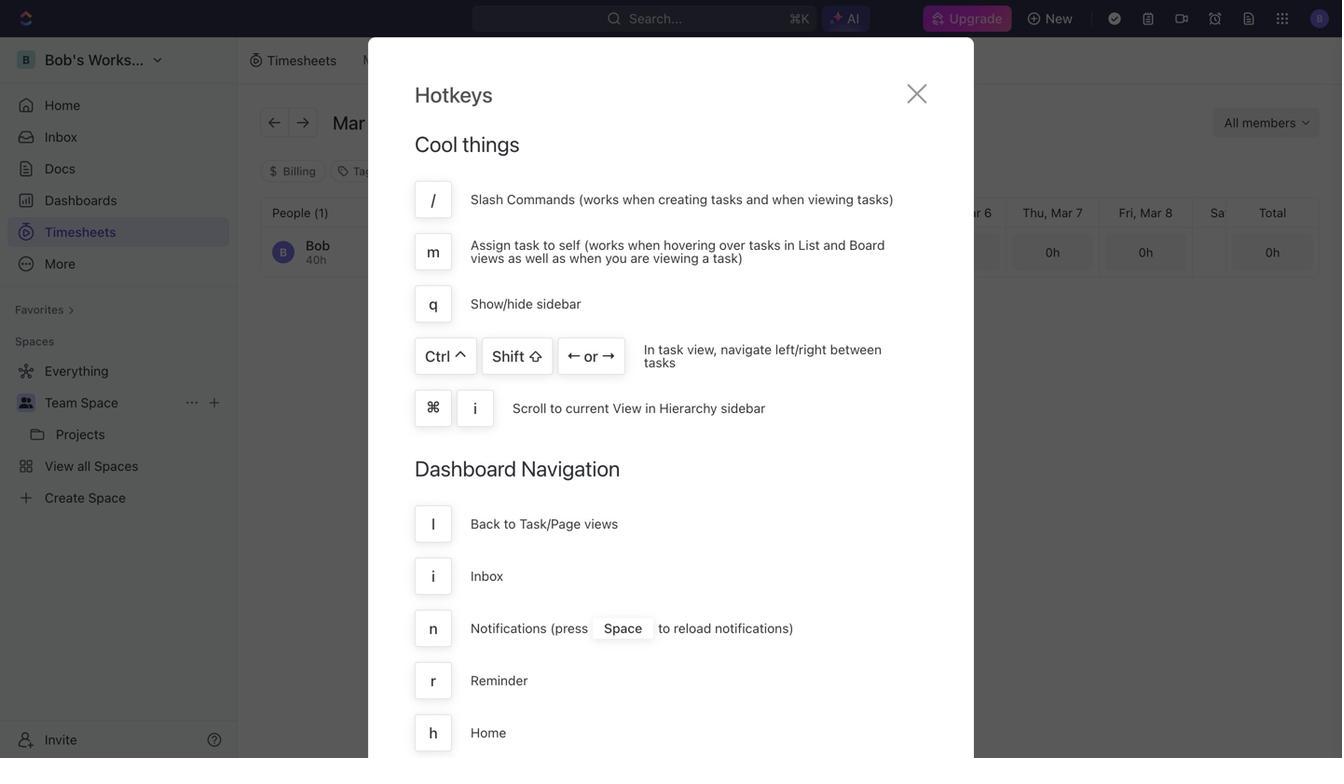 Task type: describe. For each thing, give the bounding box(es) containing it.
open button
[[563, 241, 622, 263]]

task)
[[713, 250, 743, 266]]

1 vertical spatial in
[[646, 400, 656, 416]]

navigate
[[721, 342, 772, 357]]

upgrade
[[950, 11, 1003, 26]]

home link
[[7, 90, 229, 120]]

h
[[429, 724, 438, 742]]

0 vertical spatial viewing
[[808, 192, 854, 207]]

l
[[432, 515, 435, 533]]

you
[[605, 250, 627, 266]]

slash
[[471, 192, 503, 207]]

2 as from the left
[[552, 250, 566, 266]]

n
[[429, 620, 438, 637]]

40h
[[306, 253, 327, 266]]

to reload notifications)
[[658, 620, 794, 636]]

slash commands (works when creating tasks and when viewing tasks)
[[471, 192, 894, 207]]

task for view,
[[659, 342, 684, 357]]

to right "scroll"
[[550, 400, 562, 416]]

scroll
[[513, 400, 547, 416]]

between
[[830, 342, 882, 357]]

creating
[[659, 192, 708, 207]]

timesheets inside sidebar navigation
[[45, 224, 116, 240]]

team
[[45, 395, 77, 410]]

show/hide
[[471, 296, 533, 311]]

well
[[525, 250, 549, 266]]

new
[[1046, 11, 1073, 26]]

views inside assign task to self (works when hovering over tasks in list and board views as well as when you are viewing a task)
[[471, 250, 505, 266]]

home inside sidebar navigation
[[45, 97, 80, 113]]

left/right
[[776, 342, 827, 357]]

invite
[[45, 732, 77, 747]]

bob 40h
[[306, 238, 330, 266]]

m
[[427, 243, 440, 261]]

0 vertical spatial (works
[[579, 192, 619, 207]]

view
[[613, 400, 642, 416]]

space inside 'link'
[[81, 395, 118, 410]]

scroll to current view in hierarchy sidebar
[[513, 400, 766, 416]]

docs link
[[7, 154, 229, 184]]

bob, , element
[[272, 241, 295, 263]]

when left creating
[[623, 192, 655, 207]]

tasks)
[[858, 192, 894, 207]]

(works inside assign task to self (works when hovering over tasks in list and board views as well as when you are viewing a task)
[[584, 237, 625, 253]]

cool things
[[415, 131, 520, 157]]

my
[[363, 52, 382, 67]]

a
[[702, 250, 710, 266]]

new button
[[1020, 4, 1084, 34]]

0 horizontal spatial and
[[747, 192, 769, 207]]

1 horizontal spatial sidebar
[[721, 400, 766, 416]]

/
[[431, 191, 436, 208]]

view,
[[687, 342, 717, 357]]

dashboards link
[[7, 186, 229, 215]]

are
[[631, 250, 650, 266]]

ctrl ⌃
[[425, 347, 467, 365]]

tasks inside the in task view, navigate left/right between tasks
[[644, 355, 676, 370]]

to inside assign task to self (works when hovering over tasks in list and board views as well as when you are viewing a task)
[[543, 237, 555, 253]]

and inside assign task to self (works when hovering over tasks in list and board views as well as when you are viewing a task)
[[824, 237, 846, 253]]

dashboard navigation
[[415, 456, 620, 481]]

in inside assign task to self (works when hovering over tasks in list and board views as well as when you are viewing a task)
[[785, 237, 795, 253]]

my timesheet
[[363, 52, 446, 67]]

r
[[431, 672, 436, 689]]

0 vertical spatial tasks
[[711, 192, 743, 207]]

in task view, navigate left/right between tasks
[[644, 342, 882, 370]]

b
[[280, 246, 287, 259]]

q
[[429, 295, 438, 313]]

1 horizontal spatial views
[[585, 516, 618, 531]]

open
[[571, 246, 600, 259]]

upgrade link
[[924, 6, 1012, 32]]

notifications)
[[715, 620, 794, 636]]

reload
[[674, 620, 712, 636]]

things
[[463, 131, 520, 157]]

bob
[[306, 238, 330, 253]]



Task type: locate. For each thing, give the bounding box(es) containing it.
tasks right over at the right top of page
[[749, 237, 781, 253]]

→
[[296, 112, 310, 132]]

viewing left tasks)
[[808, 192, 854, 207]]

team space link
[[45, 388, 177, 418]]

dashboard
[[415, 456, 517, 481]]

sidebar right hierarchy
[[721, 400, 766, 416]]

notifications
[[471, 620, 547, 636]]

1 vertical spatial home
[[471, 725, 507, 740]]

task inside assign task to self (works when hovering over tasks in list and board views as well as when you are viewing a task)
[[515, 237, 540, 253]]

0 horizontal spatial tasks
[[644, 355, 676, 370]]

my timesheet link
[[357, 37, 452, 84]]

timesheets
[[267, 53, 337, 68], [45, 224, 116, 240]]

1 horizontal spatial as
[[552, 250, 566, 266]]

1 horizontal spatial viewing
[[808, 192, 854, 207]]

inbox link
[[7, 122, 229, 152]]

0 vertical spatial sidebar
[[537, 296, 581, 311]]

space inside the hotkeys 'dialog'
[[604, 620, 643, 636]]

hotkeys dialog
[[368, 37, 974, 758]]

home down reminder
[[471, 725, 507, 740]]

timesheets up →
[[267, 53, 337, 68]]

timesheets down the dashboards
[[45, 224, 116, 240]]

when up the list
[[772, 192, 805, 207]]

1 vertical spatial viewing
[[653, 250, 699, 266]]

0 vertical spatial in
[[785, 237, 795, 253]]

1 horizontal spatial i
[[474, 400, 477, 417]]

back
[[471, 516, 500, 531]]

hierarchy
[[660, 400, 718, 416]]

0 vertical spatial home
[[45, 97, 80, 113]]

home inside the hotkeys 'dialog'
[[471, 725, 507, 740]]

0 horizontal spatial inbox
[[45, 129, 77, 145]]

←
[[267, 112, 282, 132]]

task/page
[[520, 516, 581, 531]]

(press
[[550, 620, 588, 636]]

and right the list
[[824, 237, 846, 253]]

task for to
[[515, 237, 540, 253]]

spaces
[[15, 335, 54, 348]]

dashboards
[[45, 193, 117, 208]]

sidebar
[[537, 296, 581, 311], [721, 400, 766, 416]]

0 vertical spatial and
[[747, 192, 769, 207]]

space
[[81, 395, 118, 410], [604, 620, 643, 636]]

assign task to self (works when hovering over tasks in list and board views as well as when you are viewing a task)
[[471, 237, 885, 266]]

in
[[644, 342, 655, 357]]

0 horizontal spatial i
[[432, 567, 435, 585]]

0 horizontal spatial as
[[508, 250, 522, 266]]

space right (press
[[604, 620, 643, 636]]

timesheets link
[[7, 217, 229, 247]]

sidebar navigation
[[0, 37, 238, 758]]

shift ⇧
[[492, 347, 543, 365]]

inbox inside the hotkeys 'dialog'
[[471, 568, 504, 584]]

0 horizontal spatial home
[[45, 97, 80, 113]]

docs
[[45, 161, 76, 176]]

(works right self
[[584, 237, 625, 253]]

search...
[[630, 11, 683, 26]]

0 vertical spatial task
[[515, 237, 540, 253]]

viewing
[[808, 192, 854, 207], [653, 250, 699, 266]]

2 horizontal spatial tasks
[[749, 237, 781, 253]]

1 horizontal spatial home
[[471, 725, 507, 740]]

1 vertical spatial sidebar
[[721, 400, 766, 416]]

inbox inside sidebar navigation
[[45, 129, 77, 145]]

inbox down back
[[471, 568, 504, 584]]

tasks left view,
[[644, 355, 676, 370]]

when right you
[[628, 237, 660, 253]]

1 horizontal spatial in
[[785, 237, 795, 253]]

list
[[799, 237, 820, 253]]

1 horizontal spatial and
[[824, 237, 846, 253]]

0 vertical spatial timesheets
[[267, 53, 337, 68]]

tasks inside assign task to self (works when hovering over tasks in list and board views as well as when you are viewing a task)
[[749, 237, 781, 253]]

reminder
[[471, 673, 528, 688]]

views right task/page
[[585, 516, 618, 531]]

to
[[543, 237, 555, 253], [550, 400, 562, 416], [504, 516, 516, 531], [658, 620, 670, 636]]

views up the show/hide
[[471, 250, 505, 266]]

task right in
[[659, 342, 684, 357]]

in left the list
[[785, 237, 795, 253]]

1 horizontal spatial timesheets
[[267, 53, 337, 68]]

views
[[471, 250, 505, 266], [585, 516, 618, 531]]

navigation
[[521, 456, 620, 481]]

home up docs
[[45, 97, 80, 113]]

over
[[720, 237, 746, 253]]

tasks
[[711, 192, 743, 207], [749, 237, 781, 253], [644, 355, 676, 370]]

cool
[[415, 131, 458, 157]]

1 horizontal spatial space
[[604, 620, 643, 636]]

to left reload on the bottom right
[[658, 620, 670, 636]]

inbox
[[45, 129, 77, 145], [471, 568, 504, 584]]

1 vertical spatial space
[[604, 620, 643, 636]]

i left "scroll"
[[474, 400, 477, 417]]

0 horizontal spatial in
[[646, 400, 656, 416]]

i
[[474, 400, 477, 417], [432, 567, 435, 585]]

1 vertical spatial (works
[[584, 237, 625, 253]]

assign
[[471, 237, 511, 253]]

0 vertical spatial i
[[474, 400, 477, 417]]

self
[[559, 237, 581, 253]]

task
[[515, 237, 540, 253], [659, 342, 684, 357]]

hovering
[[664, 237, 716, 253]]

1 vertical spatial task
[[659, 342, 684, 357]]

to left self
[[543, 237, 555, 253]]

notifications (press
[[471, 620, 588, 636]]

back to task/page views
[[471, 516, 618, 531]]

commands
[[507, 192, 575, 207]]

i up n
[[432, 567, 435, 585]]

0 vertical spatial views
[[471, 250, 505, 266]]

inbox up docs
[[45, 129, 77, 145]]

1 as from the left
[[508, 250, 522, 266]]

0 horizontal spatial task
[[515, 237, 540, 253]]

viewing inside assign task to self (works when hovering over tasks in list and board views as well as when you are viewing a task)
[[653, 250, 699, 266]]

0 vertical spatial inbox
[[45, 129, 77, 145]]

when left you
[[570, 250, 602, 266]]

show/hide sidebar
[[471, 296, 581, 311]]

and
[[747, 192, 769, 207], [824, 237, 846, 253]]

as
[[508, 250, 522, 266], [552, 250, 566, 266]]

⌘k
[[790, 11, 810, 26]]

1 vertical spatial i
[[432, 567, 435, 585]]

in right view
[[646, 400, 656, 416]]

→ button
[[289, 108, 317, 136]]

timesheet
[[385, 52, 446, 67]]

and right creating
[[747, 192, 769, 207]]

tasks right creating
[[711, 192, 743, 207]]

home
[[45, 97, 80, 113], [471, 725, 507, 740]]

when
[[623, 192, 655, 207], [772, 192, 805, 207], [628, 237, 660, 253], [570, 250, 602, 266]]

sidebar down well
[[537, 296, 581, 311]]

or
[[580, 347, 602, 365]]

as right well
[[552, 250, 566, 266]]

1 vertical spatial views
[[585, 516, 618, 531]]

favorites
[[15, 303, 64, 316]]

(works up open button
[[579, 192, 619, 207]]

space right team
[[81, 395, 118, 410]]

0 horizontal spatial viewing
[[653, 250, 699, 266]]

board
[[850, 237, 885, 253]]

as left well
[[508, 250, 522, 266]]

1 horizontal spatial inbox
[[471, 568, 504, 584]]

to right back
[[504, 516, 516, 531]]

← button
[[261, 108, 289, 136]]

favorites button
[[7, 298, 83, 321]]

task right "assign"
[[515, 237, 540, 253]]

user group image
[[19, 397, 33, 408]]

2 vertical spatial tasks
[[644, 355, 676, 370]]

current
[[566, 400, 609, 416]]

1 vertical spatial inbox
[[471, 568, 504, 584]]

0 horizontal spatial views
[[471, 250, 505, 266]]

0 horizontal spatial space
[[81, 395, 118, 410]]

task inside the in task view, navigate left/right between tasks
[[659, 342, 684, 357]]

in
[[785, 237, 795, 253], [646, 400, 656, 416]]

team space
[[45, 395, 118, 410]]

viewing left a
[[653, 250, 699, 266]]

1 horizontal spatial tasks
[[711, 192, 743, 207]]

0 horizontal spatial timesheets
[[45, 224, 116, 240]]

1 horizontal spatial task
[[659, 342, 684, 357]]

1 vertical spatial and
[[824, 237, 846, 253]]

1 vertical spatial tasks
[[749, 237, 781, 253]]

1 vertical spatial timesheets
[[45, 224, 116, 240]]

0 horizontal spatial sidebar
[[537, 296, 581, 311]]

0 vertical spatial space
[[81, 395, 118, 410]]

hotkeys
[[415, 82, 493, 107]]



Task type: vqa. For each thing, say whether or not it's contained in the screenshot.


